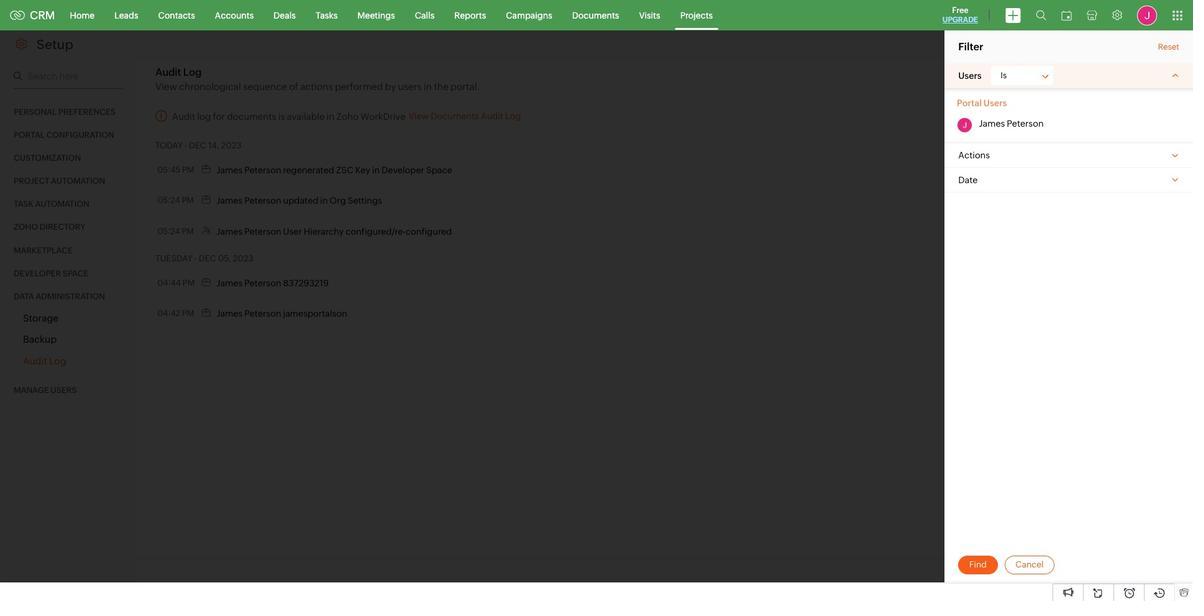 Task type: vqa. For each thing, say whether or not it's contained in the screenshot.
Free
yes



Task type: describe. For each thing, give the bounding box(es) containing it.
documents
[[572, 10, 619, 20]]

leads
[[114, 10, 138, 20]]

campaigns
[[506, 10, 552, 20]]

visits link
[[629, 0, 670, 30]]

accounts
[[215, 10, 254, 20]]

visits
[[639, 10, 660, 20]]

free
[[952, 6, 968, 15]]

calendar image
[[1061, 10, 1072, 20]]

tasks link
[[306, 0, 348, 30]]

crm
[[30, 9, 55, 22]]

search image
[[1036, 10, 1046, 21]]

projects link
[[670, 0, 723, 30]]

search element
[[1028, 0, 1054, 30]]

meetings
[[358, 10, 395, 20]]

campaigns link
[[496, 0, 562, 30]]

contacts link
[[148, 0, 205, 30]]



Task type: locate. For each thing, give the bounding box(es) containing it.
calls
[[415, 10, 435, 20]]

contacts
[[158, 10, 195, 20]]

profile element
[[1130, 0, 1165, 30]]

reports
[[454, 10, 486, 20]]

documents link
[[562, 0, 629, 30]]

reports link
[[444, 0, 496, 30]]

deals
[[274, 10, 296, 20]]

accounts link
[[205, 0, 264, 30]]

profile image
[[1137, 5, 1157, 25]]

free upgrade
[[943, 6, 978, 24]]

calls link
[[405, 0, 444, 30]]

create menu element
[[998, 0, 1028, 30]]

upgrade
[[943, 16, 978, 24]]

home link
[[60, 0, 104, 30]]

create menu image
[[1005, 8, 1021, 23]]

meetings link
[[348, 0, 405, 30]]

home
[[70, 10, 95, 20]]

tasks
[[316, 10, 338, 20]]

projects
[[680, 10, 713, 20]]

leads link
[[104, 0, 148, 30]]

deals link
[[264, 0, 306, 30]]

crm link
[[10, 9, 55, 22]]



